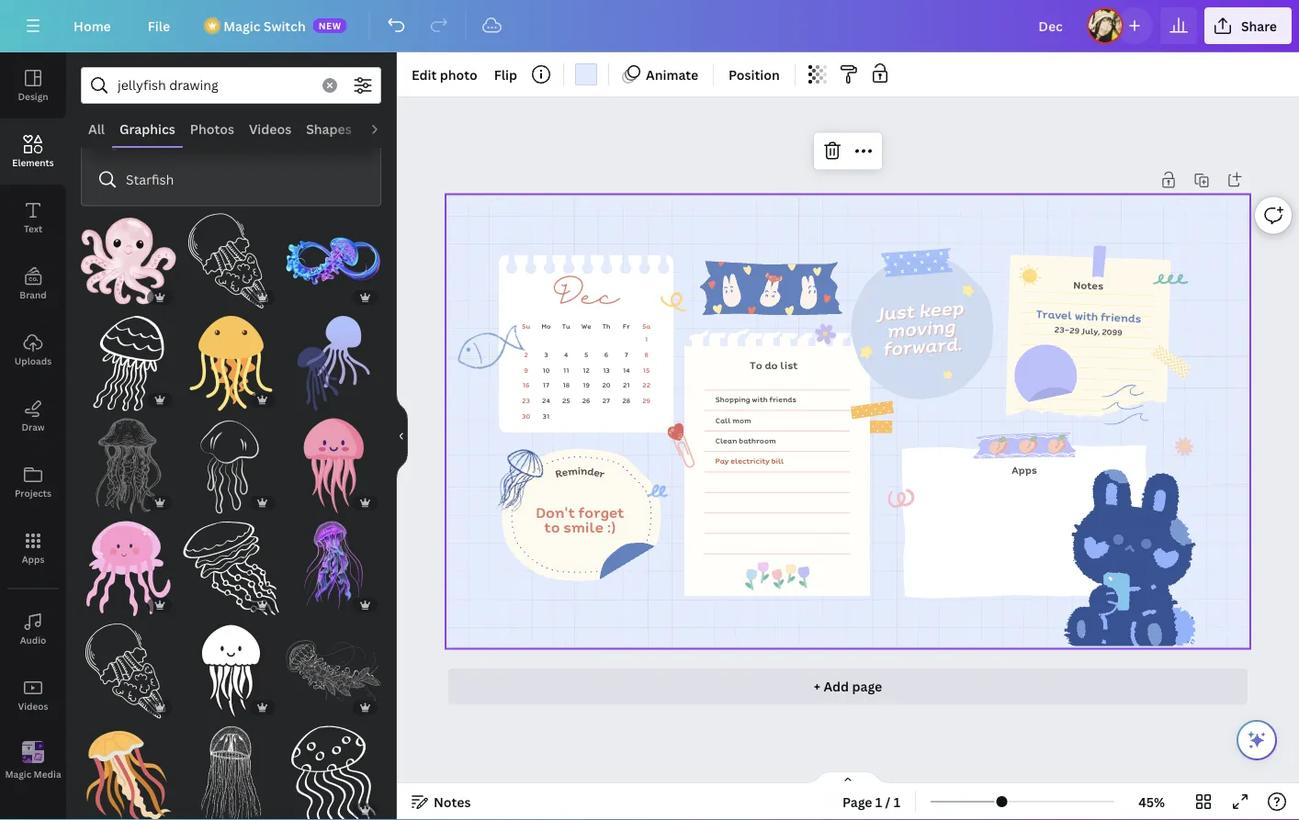 Task type: describe. For each thing, give the bounding box(es) containing it.
draw button
[[0, 383, 66, 449]]

24
[[542, 396, 550, 406]]

th
[[602, 321, 610, 331]]

friends for shopping
[[770, 394, 797, 405]]

magic for magic switch
[[223, 17, 260, 34]]

add
[[824, 678, 849, 696]]

+
[[814, 678, 821, 696]]

26
[[582, 396, 590, 406]]

0 vertical spatial videos button
[[242, 111, 299, 146]]

28
[[623, 396, 630, 406]]

18
[[563, 380, 570, 390]]

text
[[24, 222, 42, 235]]

draw
[[22, 421, 45, 433]]

13
[[603, 365, 610, 375]]

just
[[875, 297, 915, 327]]

text button
[[0, 185, 66, 251]]

starfish button
[[89, 161, 373, 198]]

0 vertical spatial audio button
[[359, 111, 411, 146]]

27
[[603, 396, 610, 406]]

we
[[581, 321, 591, 331]]

position
[[729, 66, 780, 83]]

animate
[[646, 66, 698, 83]]

31
[[543, 412, 550, 421]]

infinity with glowing jellyfish image
[[286, 213, 381, 309]]

brand button
[[0, 251, 66, 317]]

just keep moving forward.
[[875, 293, 964, 362]]

seahorse button
[[89, 124, 373, 161]]

don't
[[536, 502, 575, 523]]

tu 11 25 4 18
[[562, 321, 570, 406]]

flip
[[494, 66, 517, 83]]

1 horizontal spatial videos
[[249, 120, 291, 137]]

12
[[583, 365, 590, 375]]

#dfeaff image
[[575, 63, 597, 85]]

mom
[[733, 415, 751, 426]]

20
[[602, 380, 611, 390]]

main menu bar
[[0, 0, 1299, 52]]

photos button
[[183, 111, 242, 146]]

23-
[[1054, 323, 1070, 336]]

1 vertical spatial cute jellyfish icon image
[[183, 624, 279, 719]]

show pages image
[[804, 771, 892, 786]]

1 horizontal spatial e
[[593, 464, 602, 480]]

list containing seahorse
[[89, 88, 373, 198]]

21
[[623, 380, 630, 390]]

call
[[715, 415, 731, 426]]

squid sea animal cute doodle image
[[81, 213, 176, 309]]

file button
[[133, 7, 185, 44]]

seahorse
[[126, 134, 183, 151]]

i
[[578, 463, 581, 478]]

do
[[765, 357, 778, 373]]

14
[[623, 365, 630, 375]]

tu
[[562, 321, 570, 331]]

jellyfish doodle line art image
[[479, 445, 554, 519]]

23
[[522, 396, 530, 406]]

notes button
[[404, 787, 478, 817]]

8
[[645, 350, 649, 359]]

animate button
[[617, 60, 706, 89]]

travel with friends 23-29 july, 2099
[[1036, 305, 1142, 338]]

clean
[[715, 435, 737, 446]]

10
[[543, 365, 550, 375]]

starfish
[[126, 171, 174, 188]]

15
[[643, 365, 650, 375]]

share button
[[1205, 7, 1292, 44]]

photos
[[190, 120, 234, 137]]

projects
[[15, 487, 51, 499]]

su 9 23 2 16 30
[[522, 321, 530, 421]]

uploads
[[15, 355, 52, 367]]

17
[[543, 380, 550, 390]]

edit photo
[[412, 66, 478, 83]]

11
[[563, 365, 569, 375]]

pay electricity bill
[[715, 456, 784, 467]]

edit photo button
[[404, 60, 485, 89]]

4
[[564, 350, 568, 359]]

magic media
[[5, 768, 61, 781]]

29 inside travel with friends 23-29 july, 2099
[[1070, 324, 1080, 336]]

+ add page
[[814, 678, 882, 696]]

n
[[580, 463, 588, 479]]

call mom
[[715, 415, 751, 426]]

home link
[[59, 7, 126, 44]]

graphics button
[[112, 111, 183, 146]]

cute pastel hand drawn doodle line image
[[659, 285, 693, 318]]

magic media button
[[0, 729, 66, 795]]

switch
[[264, 17, 306, 34]]

25
[[562, 396, 570, 406]]

22
[[643, 380, 651, 390]]

1 for sa
[[645, 334, 648, 344]]

risograph cute jellyfish image
[[286, 316, 381, 411]]

audio inside side panel tab list
[[20, 634, 46, 646]]

r e m i n d e r
[[554, 463, 607, 482]]



Task type: vqa. For each thing, say whether or not it's contained in the screenshot.
Shapes Button
yes



Task type: locate. For each thing, give the bounding box(es) containing it.
videos up magic media button
[[18, 700, 48, 713]]

0 vertical spatial notes
[[1073, 277, 1104, 293]]

cute jellyfish illustration image
[[81, 521, 176, 617]]

clean bathroom
[[715, 435, 776, 446]]

1 horizontal spatial videos button
[[242, 111, 299, 146]]

0 horizontal spatial notes
[[434, 793, 471, 811]]

group
[[81, 202, 176, 309], [183, 202, 279, 309], [286, 202, 381, 309], [81, 305, 176, 411], [183, 305, 279, 411], [286, 305, 381, 411], [183, 408, 279, 514], [286, 408, 381, 514], [81, 419, 176, 514], [81, 510, 176, 617], [183, 510, 279, 617], [286, 510, 381, 617], [81, 613, 176, 719], [183, 613, 279, 719], [286, 613, 381, 719], [81, 715, 176, 821], [183, 715, 279, 821], [286, 715, 381, 821]]

all button
[[81, 111, 112, 146]]

1
[[645, 334, 648, 344], [876, 793, 882, 811], [894, 793, 901, 811]]

0 horizontal spatial cute jellyfish icon image
[[183, 624, 279, 719]]

e
[[561, 464, 569, 480], [593, 464, 602, 480]]

pay
[[715, 456, 729, 467]]

0 vertical spatial 29
[[1070, 324, 1080, 336]]

3
[[544, 350, 548, 359]]

0 vertical spatial cute jellyfish icon image
[[286, 419, 381, 514]]

pink jellyfish image
[[286, 521, 381, 617]]

cute jellyfish icon image
[[286, 419, 381, 514], [183, 624, 279, 719]]

6
[[604, 350, 608, 359]]

29 inside sa 1 15 29 8 22
[[643, 396, 651, 406]]

2099
[[1102, 325, 1123, 338]]

magic switch
[[223, 17, 306, 34]]

0 vertical spatial videos
[[249, 120, 291, 137]]

sa
[[642, 321, 651, 331]]

1 horizontal spatial cute jellyfish icon image
[[286, 419, 381, 514]]

magic left media
[[5, 768, 31, 781]]

audio down apps button at the bottom of the page
[[20, 634, 46, 646]]

0 horizontal spatial 29
[[643, 396, 651, 406]]

videos
[[249, 120, 291, 137], [18, 700, 48, 713]]

1 vertical spatial audio button
[[0, 596, 66, 662]]

audio
[[366, 120, 403, 137], [20, 634, 46, 646]]

1 vertical spatial audio
[[20, 634, 46, 646]]

1 for page
[[876, 793, 882, 811]]

1 vertical spatial with
[[752, 394, 768, 405]]

videos inside side panel tab list
[[18, 700, 48, 713]]

yellow jellyfish illustration image
[[183, 316, 279, 411]]

45% button
[[1122, 787, 1182, 817]]

share
[[1241, 17, 1277, 34]]

fr 14 28 7 21
[[623, 321, 630, 406]]

with for travel
[[1075, 307, 1099, 325]]

1 vertical spatial videos button
[[0, 662, 66, 729]]

1 down sa
[[645, 334, 648, 344]]

d
[[587, 463, 595, 479]]

videos right photos button
[[249, 120, 291, 137]]

videos button up magic media
[[0, 662, 66, 729]]

jellyfish gradient icon image
[[81, 726, 176, 821]]

apps inside button
[[22, 553, 44, 566]]

shopping
[[715, 394, 750, 405]]

0 vertical spatial friends
[[1101, 308, 1142, 327]]

29 left july,
[[1070, 324, 1080, 336]]

edit
[[412, 66, 437, 83]]

0 horizontal spatial with
[[752, 394, 768, 405]]

uploads button
[[0, 317, 66, 383]]

9
[[524, 365, 528, 375]]

shapes
[[306, 120, 352, 137]]

shopping with friends
[[715, 394, 797, 405]]

Search elements search field
[[118, 68, 311, 103]]

brand
[[20, 289, 47, 301]]

#dfeaff image
[[575, 63, 597, 85]]

magic inside button
[[5, 768, 31, 781]]

2 horizontal spatial 1
[[894, 793, 901, 811]]

forward.
[[882, 329, 962, 362]]

magic inside main menu bar
[[223, 17, 260, 34]]

1 horizontal spatial audio
[[366, 120, 403, 137]]

magic left switch
[[223, 17, 260, 34]]

list
[[89, 88, 373, 198]]

graphics
[[119, 120, 175, 137]]

0 horizontal spatial magic
[[5, 768, 31, 781]]

1 inside sa 1 15 29 8 22
[[645, 334, 648, 344]]

0 horizontal spatial audio button
[[0, 596, 66, 662]]

photo
[[440, 66, 478, 83]]

smile
[[564, 516, 604, 537]]

mo
[[542, 321, 551, 331]]

hide image
[[396, 392, 408, 481]]

elements button
[[0, 119, 66, 185]]

m
[[567, 463, 578, 479]]

with right 23-
[[1075, 307, 1099, 325]]

page
[[852, 678, 882, 696]]

travel
[[1036, 305, 1073, 323]]

1 horizontal spatial friends
[[1101, 308, 1142, 327]]

bathroom
[[739, 435, 776, 446]]

design
[[18, 90, 48, 102]]

apps
[[1012, 462, 1037, 478], [22, 553, 44, 566]]

0 vertical spatial magic
[[223, 17, 260, 34]]

page
[[843, 793, 872, 811]]

fish doodle line art. sea life decoration.hand drawn fish. fish chalk line art. image
[[452, 321, 527, 377]]

0 vertical spatial apps
[[1012, 462, 1037, 478]]

with for shopping
[[752, 394, 768, 405]]

7
[[625, 350, 628, 359]]

19
[[583, 380, 590, 390]]

1 horizontal spatial magic
[[223, 17, 260, 34]]

audio right the shapes button
[[366, 120, 403, 137]]

1 vertical spatial apps
[[22, 553, 44, 566]]

notes inside "notes" button
[[434, 793, 471, 811]]

friends inside travel with friends 23-29 july, 2099
[[1101, 308, 1142, 327]]

0 vertical spatial audio
[[366, 120, 403, 137]]

sea wave linear image
[[1102, 384, 1149, 425]]

1 horizontal spatial audio button
[[359, 111, 411, 146]]

1 horizontal spatial with
[[1075, 307, 1099, 325]]

list
[[780, 357, 798, 373]]

su
[[522, 321, 530, 331]]

friends down list
[[770, 394, 797, 405]]

flip button
[[487, 60, 525, 89]]

all
[[88, 120, 105, 137]]

moving
[[886, 312, 956, 344]]

e right n
[[593, 464, 602, 480]]

videos button right 'photos'
[[242, 111, 299, 146]]

magic for magic media
[[5, 768, 31, 781]]

1 horizontal spatial apps
[[1012, 462, 1037, 478]]

0 horizontal spatial apps
[[22, 553, 44, 566]]

0 horizontal spatial e
[[561, 464, 569, 480]]

videos button
[[242, 111, 299, 146], [0, 662, 66, 729]]

29
[[1070, 324, 1080, 336], [643, 396, 651, 406]]

1 vertical spatial magic
[[5, 768, 31, 781]]

shapes button
[[299, 111, 359, 146]]

canva assistant image
[[1246, 730, 1268, 752]]

1 vertical spatial videos
[[18, 700, 48, 713]]

audio button right shapes
[[359, 111, 411, 146]]

elements
[[12, 156, 54, 169]]

1 right /
[[894, 793, 901, 811]]

0 horizontal spatial audio
[[20, 634, 46, 646]]

10 24 3 17 31
[[542, 350, 550, 421]]

friends right july,
[[1101, 308, 1142, 327]]

1 vertical spatial notes
[[434, 793, 471, 811]]

r
[[554, 465, 564, 482]]

media
[[34, 768, 61, 781]]

16
[[523, 380, 530, 390]]

friends
[[1101, 308, 1142, 327], [770, 394, 797, 405]]

july,
[[1081, 324, 1100, 337]]

sa 1 15 29 8 22
[[642, 321, 651, 406]]

29 down 22
[[643, 396, 651, 406]]

0 horizontal spatial videos button
[[0, 662, 66, 729]]

1 horizontal spatial 29
[[1070, 324, 1080, 336]]

0 horizontal spatial videos
[[18, 700, 48, 713]]

apps button
[[0, 515, 66, 582]]

1 horizontal spatial notes
[[1073, 277, 1104, 293]]

:)
[[607, 516, 616, 537]]

30
[[522, 412, 530, 421]]

bill
[[772, 456, 784, 467]]

friends for travel
[[1101, 308, 1142, 327]]

1 left /
[[876, 793, 882, 811]]

medusa hand drawn jellyfish isolated sea creature image
[[81, 419, 176, 514]]

keep
[[918, 293, 964, 324]]

to
[[544, 516, 560, 537]]

magic
[[223, 17, 260, 34], [5, 768, 31, 781]]

1 vertical spatial friends
[[770, 394, 797, 405]]

with inside travel with friends 23-29 july, 2099
[[1075, 307, 1099, 325]]

audio button
[[359, 111, 411, 146], [0, 596, 66, 662]]

e left i
[[561, 464, 569, 480]]

0 horizontal spatial friends
[[770, 394, 797, 405]]

Design title text field
[[1024, 7, 1080, 44]]

5
[[584, 350, 588, 359]]

audio button down apps button at the bottom of the page
[[0, 596, 66, 662]]

2
[[524, 350, 528, 359]]

1 vertical spatial 29
[[643, 396, 651, 406]]

electricity
[[731, 456, 770, 467]]

side panel tab list
[[0, 52, 66, 795]]

file
[[148, 17, 170, 34]]

to do list
[[750, 357, 798, 373]]

0 horizontal spatial 1
[[645, 334, 648, 344]]

with right shopping
[[752, 394, 768, 405]]

fr
[[623, 321, 630, 331]]

0 vertical spatial with
[[1075, 307, 1099, 325]]

design button
[[0, 52, 66, 119]]

1 horizontal spatial 1
[[876, 793, 882, 811]]

+ add page button
[[448, 669, 1248, 705]]



